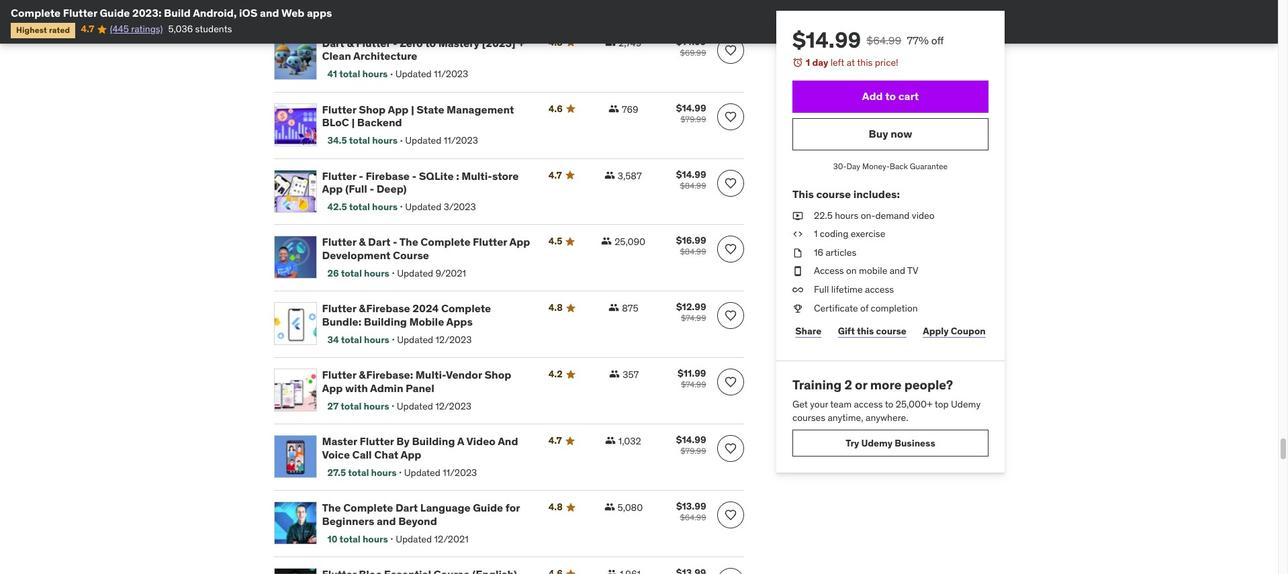 Task type: describe. For each thing, give the bounding box(es) containing it.
flutter inside flutter shop app | state management bloc | backend
[[322, 102, 357, 116]]

video
[[912, 209, 935, 221]]

updated 11/2023 for state
[[405, 134, 478, 146]]

beginners
[[322, 514, 374, 528]]

wishlist image for master flutter by building a video and voice call chat app
[[724, 442, 737, 456]]

apps
[[307, 6, 332, 19]]

:
[[456, 169, 459, 182]]

demand
[[875, 209, 910, 221]]

1 day left at this price!
[[806, 56, 898, 69]]

highest rated
[[16, 25, 70, 35]]

or
[[855, 377, 867, 393]]

updated for a
[[404, 467, 441, 479]]

certificate of completion
[[814, 302, 918, 314]]

price!
[[875, 56, 898, 69]]

xsmall image for 16 articles
[[792, 246, 803, 260]]

0 horizontal spatial |
[[352, 115, 355, 129]]

1,032
[[619, 436, 641, 448]]

- right (full
[[370, 182, 374, 195]]

full lifetime access
[[814, 283, 894, 296]]

$14.99 $84.99
[[676, 168, 706, 190]]

dart for &
[[368, 235, 391, 249]]

back
[[890, 161, 908, 171]]

vendor
[[446, 368, 482, 382]]

2024
[[413, 302, 439, 315]]

flutter down 3/2023
[[473, 235, 507, 249]]

flutter up rated on the top of the page
[[63, 6, 97, 19]]

flutter - firebase - sqlite : multi-store app (full - deep)
[[322, 169, 519, 195]]

app inside flutter & dart - the complete flutter app development course
[[510, 235, 530, 249]]

xsmall image for 25,090
[[601, 236, 612, 247]]

access inside training 2 or more people? get your team access to 25,000+ top udemy courses anytime, anywhere.
[[854, 398, 883, 410]]

875
[[622, 303, 639, 315]]

0 vertical spatial guide
[[100, 6, 130, 19]]

android,
[[193, 6, 237, 19]]

$14.99 $79.99 for master flutter by building a video and voice call chat app
[[676, 434, 706, 456]]

flutter inside master flutter by building a video and voice call chat app
[[360, 435, 394, 448]]

gift
[[838, 325, 855, 337]]

master
[[322, 435, 357, 448]]

zero
[[400, 36, 423, 49]]

total for flutter &firebase 2024 complete bundle: building mobile apps
[[341, 334, 362, 346]]

updated for shop
[[397, 400, 433, 412]]

and
[[498, 435, 518, 448]]

xsmall image for 22.5 hours on-demand video
[[792, 209, 803, 222]]

the complete dart language guide for beginners and beyond link
[[322, 501, 533, 528]]

(445
[[110, 23, 129, 35]]

building inside master flutter by building a video and voice call chat app
[[412, 435, 455, 448]]

wishlist image for dart & flutter - zero to mastery [2023] + clean architecture
[[724, 43, 737, 57]]

exercise
[[851, 228, 885, 240]]

30-day money-back guarantee
[[833, 161, 948, 171]]

mobile
[[409, 315, 444, 328]]

articles
[[826, 246, 856, 258]]

wishlist image for flutter &firebase:  multi-vendor shop app with admin panel
[[724, 376, 737, 389]]

xsmall image for 875
[[609, 303, 620, 313]]

& for dart
[[359, 235, 366, 249]]

shop inside flutter shop app | state management bloc | backend
[[359, 102, 386, 116]]

$14.99 up day
[[792, 26, 861, 54]]

30-
[[833, 161, 847, 171]]

firebase
[[366, 169, 410, 182]]

$84.99 for app
[[680, 247, 706, 257]]

app inside flutter shop app | state management bloc | backend
[[388, 102, 409, 116]]

off
[[931, 34, 944, 47]]

1 for 1 coding exercise
[[814, 228, 818, 240]]

2 this from the top
[[857, 325, 874, 337]]

flutter up 26
[[322, 235, 357, 249]]

$14.99 $64.99 77% off
[[792, 26, 944, 54]]

add to cart button
[[792, 80, 989, 113]]

buy
[[869, 127, 888, 140]]

to inside training 2 or more people? get your team access to 25,000+ top udemy courses anytime, anywhere.
[[885, 398, 893, 410]]

11/2023 for management
[[444, 134, 478, 146]]

ios
[[239, 6, 258, 19]]

xsmall image for full lifetime access
[[792, 283, 803, 297]]

$11.99 $74.99
[[678, 368, 706, 390]]

xsmall image for 5,080
[[604, 502, 615, 513]]

total for flutter &firebase:  multi-vendor shop app with admin panel
[[341, 400, 362, 412]]

$14.99 for flutter - firebase - sqlite : multi-store app (full - deep)
[[676, 168, 706, 180]]

xsmall image for 357
[[610, 369, 620, 380]]

xsmall image for 1,032
[[605, 436, 616, 446]]

dart & flutter - zero to mastery [2023] + clean architecture
[[322, 36, 525, 62]]

27
[[328, 400, 339, 412]]

27.5 total hours
[[328, 467, 397, 479]]

hours for flutter &firebase:  multi-vendor shop app with admin panel
[[364, 400, 389, 412]]

wishlist image for flutter & dart - the complete flutter app development course
[[724, 243, 737, 256]]

$74.99 for flutter &firebase 2024 complete bundle: building mobile apps
[[681, 313, 706, 323]]

add
[[862, 89, 883, 103]]

flutter - firebase - sqlite : multi-store app (full - deep) link
[[322, 169, 533, 195]]

updated 12/2021
[[396, 533, 469, 545]]

11/2023 for video
[[443, 467, 477, 479]]

clean
[[322, 49, 351, 62]]

on-
[[861, 209, 875, 221]]

$13.99
[[676, 501, 706, 513]]

updated for zero
[[395, 68, 432, 80]]

11/2023 for to
[[434, 68, 468, 80]]

34.5 total hours
[[328, 134, 398, 146]]

flutter inside dart & flutter - zero to mastery [2023] + clean architecture
[[356, 36, 391, 49]]

updated for guide
[[396, 533, 432, 545]]

business
[[895, 437, 935, 449]]

dart for complete
[[396, 501, 418, 515]]

buy now button
[[792, 118, 989, 150]]

and for for
[[377, 514, 396, 528]]

wishlist image for the complete dart language guide for beginners and beyond
[[724, 509, 737, 522]]

buy now
[[869, 127, 912, 140]]

$14.99 $79.99 for flutter shop app | state management bloc | backend
[[676, 102, 706, 124]]

flutter inside 'flutter - firebase - sqlite : multi-store app (full - deep)'
[[322, 169, 357, 182]]

coupon
[[951, 325, 986, 337]]

hours for flutter &firebase 2024 complete bundle: building mobile apps
[[364, 334, 390, 346]]

25,000+
[[896, 398, 933, 410]]

16
[[814, 246, 823, 258]]

1 horizontal spatial |
[[411, 102, 414, 116]]

0 vertical spatial access
[[865, 283, 894, 296]]

$74.99 for flutter &firebase:  multi-vendor shop app with admin panel
[[681, 380, 706, 390]]

chat
[[374, 448, 399, 461]]

video
[[467, 435, 496, 448]]

of
[[860, 302, 868, 314]]

store
[[492, 169, 519, 182]]

beyond
[[398, 514, 437, 528]]

lifetime
[[831, 283, 863, 296]]

- for firebase
[[412, 169, 417, 182]]

hours for flutter - firebase - sqlite : multi-store app (full - deep)
[[372, 201, 398, 213]]

apply coupon button
[[920, 318, 989, 345]]

357
[[623, 369, 639, 381]]

hot
[[328, 1, 342, 12]]

$69.99
[[680, 47, 706, 57]]

complete inside the complete dart language guide for beginners and beyond
[[343, 501, 393, 515]]

call
[[352, 448, 372, 461]]

dart inside dart & flutter - zero to mastery [2023] + clean architecture
[[322, 36, 345, 49]]

12/2023 for complete
[[436, 334, 472, 346]]

complete up highest
[[11, 6, 61, 19]]

training 2 or more people? get your team access to 25,000+ top udemy courses anytime, anywhere.
[[792, 377, 981, 424]]

updated 3/2023
[[405, 201, 476, 213]]

$16.99 $84.99
[[676, 235, 706, 257]]

anytime,
[[828, 412, 863, 424]]

total for flutter - firebase - sqlite : multi-store app (full - deep)
[[349, 201, 370, 213]]

anywhere.
[[866, 412, 908, 424]]

hours for flutter & dart - the complete flutter app development course
[[364, 267, 390, 279]]

the inside flutter & dart - the complete flutter app development course
[[400, 235, 418, 249]]



Task type: locate. For each thing, give the bounding box(es) containing it.
updated 11/2023 down the master flutter by building a video and voice call chat app link
[[404, 467, 477, 479]]

3 wishlist image from the top
[[724, 243, 737, 256]]

multi- inside flutter &firebase:  multi-vendor shop app with admin panel
[[416, 368, 446, 382]]

app left state
[[388, 102, 409, 116]]

1 vertical spatial $79.99
[[681, 446, 706, 456]]

this
[[792, 188, 814, 201]]

app inside flutter &firebase:  multi-vendor shop app with admin panel
[[322, 381, 343, 395]]

udemy right try
[[861, 437, 893, 449]]

flutter shop app | state management bloc | backend link
[[322, 102, 533, 129]]

$14.99 for flutter shop app | state management bloc | backend
[[676, 102, 706, 114]]

& for new
[[344, 1, 349, 12]]

1 wishlist image from the top
[[724, 176, 737, 190]]

at
[[847, 56, 855, 69]]

11/2023 down a
[[443, 467, 477, 479]]

hours down &firebase
[[364, 334, 390, 346]]

&firebase:
[[359, 368, 413, 382]]

1 vertical spatial building
[[412, 435, 455, 448]]

0 vertical spatial $74.99
[[681, 313, 706, 323]]

0 vertical spatial $79.99
[[681, 114, 706, 124]]

to inside the add to cart button
[[885, 89, 896, 103]]

$14.99 right '3,587'
[[676, 168, 706, 180]]

to up anywhere. at the bottom right of the page
[[885, 398, 893, 410]]

2 12/2023 from the top
[[435, 400, 472, 412]]

(full
[[345, 182, 367, 195]]

11/2023 up : on the left top of page
[[444, 134, 478, 146]]

hours for dart & flutter - zero to mastery [2023] + clean architecture
[[362, 68, 388, 80]]

dart inside flutter & dart - the complete flutter app development course
[[368, 235, 391, 249]]

77%
[[907, 34, 929, 47]]

1 12/2023 from the top
[[436, 334, 472, 346]]

updated 11/2023 down the flutter shop app | state management bloc | backend link
[[405, 134, 478, 146]]

1 this from the top
[[857, 56, 873, 69]]

updated 12/2023 down panel
[[397, 400, 472, 412]]

guide inside the complete dart language guide for beginners and beyond
[[473, 501, 503, 515]]

0 vertical spatial shop
[[359, 102, 386, 116]]

to inside dart & flutter - zero to mastery [2023] + clean architecture
[[425, 36, 436, 49]]

1 vertical spatial and
[[890, 265, 905, 277]]

1 vertical spatial 4.7
[[549, 169, 562, 181]]

0 horizontal spatial 1
[[806, 56, 810, 69]]

2,749
[[619, 37, 642, 49]]

hours down the beginners
[[363, 533, 388, 545]]

3,587
[[618, 170, 642, 182]]

$84.99 inside $16.99 $84.99
[[680, 247, 706, 257]]

0 vertical spatial updated 11/2023
[[395, 68, 468, 80]]

0 vertical spatial &
[[344, 1, 349, 12]]

architecture
[[353, 49, 418, 62]]

course
[[816, 188, 851, 201], [876, 325, 906, 337]]

app right chat
[[401, 448, 421, 461]]

9/2021
[[436, 267, 466, 279]]

12/2023
[[436, 334, 472, 346], [435, 400, 472, 412]]

0 horizontal spatial guide
[[100, 6, 130, 19]]

4.7 right and
[[549, 435, 562, 447]]

course up the 22.5
[[816, 188, 851, 201]]

3/2023
[[444, 201, 476, 213]]

udemy inside try udemy business 'link'
[[861, 437, 893, 449]]

22.5 hours on-demand video
[[814, 209, 935, 221]]

- inside dart & flutter - zero to mastery [2023] + clean architecture
[[393, 36, 397, 49]]

flutter up '34.5'
[[322, 102, 357, 116]]

total right 34
[[341, 334, 362, 346]]

total right '10'
[[340, 533, 361, 545]]

12/2023 for vendor
[[435, 400, 472, 412]]

0 vertical spatial 1
[[806, 56, 810, 69]]

wishlist image
[[724, 43, 737, 57], [724, 110, 737, 123], [724, 243, 737, 256], [724, 309, 737, 323], [724, 376, 737, 389], [724, 509, 737, 522]]

0 horizontal spatial course
[[816, 188, 851, 201]]

27.5
[[328, 467, 346, 479]]

admin
[[370, 381, 403, 395]]

1 horizontal spatial and
[[377, 514, 396, 528]]

11/2023 down the mastery
[[434, 68, 468, 80]]

shop right the vendor
[[485, 368, 512, 382]]

1 vertical spatial 12/2023
[[435, 400, 472, 412]]

hours down development
[[364, 267, 390, 279]]

updated down mobile
[[397, 334, 433, 346]]

1 wishlist image from the top
[[724, 43, 737, 57]]

building up 34 total hours
[[364, 315, 407, 328]]

build
[[164, 6, 191, 19]]

[2023]
[[482, 36, 516, 49]]

total right 27
[[341, 400, 362, 412]]

2 vertical spatial 4.7
[[549, 435, 562, 447]]

total for dart & flutter - zero to mastery [2023] + clean architecture
[[339, 68, 360, 80]]

people?
[[904, 377, 953, 393]]

$84.99 inside $14.99 $84.99
[[680, 180, 706, 190]]

the
[[400, 235, 418, 249], [322, 501, 341, 515]]

$14.99 for dart & flutter - zero to mastery [2023] + clean architecture
[[676, 35, 706, 47]]

total right 26
[[341, 267, 362, 279]]

xsmall image for 1 coding exercise
[[792, 228, 803, 241]]

dart & flutter - zero to mastery [2023] + clean architecture link
[[322, 36, 533, 62]]

0 vertical spatial the
[[400, 235, 418, 249]]

for
[[506, 501, 520, 515]]

4.7 right rated on the top of the page
[[81, 23, 94, 35]]

$79.99 up $13.99
[[681, 446, 706, 456]]

$74.99
[[681, 313, 706, 323], [681, 380, 706, 390]]

2 vertical spatial updated 11/2023
[[404, 467, 477, 479]]

updated for bundle:
[[397, 334, 433, 346]]

0 vertical spatial this
[[857, 56, 873, 69]]

1 vertical spatial course
[[876, 325, 906, 337]]

0 vertical spatial course
[[816, 188, 851, 201]]

1 coding exercise
[[814, 228, 885, 240]]

building left a
[[412, 435, 455, 448]]

total for the complete dart language guide for beginners and beyond
[[340, 533, 361, 545]]

$84.99 up $12.99
[[680, 247, 706, 257]]

& up 41 total hours
[[347, 36, 354, 49]]

total right 41 on the left top of page
[[339, 68, 360, 80]]

1 vertical spatial udemy
[[861, 437, 893, 449]]

41 total hours
[[328, 68, 388, 80]]

5 wishlist image from the top
[[724, 376, 737, 389]]

$74.99 inside $12.99 $74.99
[[681, 313, 706, 323]]

- left zero
[[393, 36, 397, 49]]

1 4.8 from the top
[[549, 302, 563, 314]]

course inside the gift this course link
[[876, 325, 906, 337]]

0 vertical spatial and
[[260, 6, 279, 19]]

access down or
[[854, 398, 883, 410]]

language
[[420, 501, 471, 515]]

hours down the admin
[[364, 400, 389, 412]]

updated down panel
[[397, 400, 433, 412]]

$79.99 for master flutter by building a video and voice call chat app
[[681, 446, 706, 456]]

27 total hours
[[328, 400, 389, 412]]

coding
[[820, 228, 848, 240]]

$16.99
[[676, 235, 706, 247]]

2
[[844, 377, 852, 393]]

web
[[281, 6, 305, 19]]

money-
[[862, 161, 890, 171]]

updated for state
[[405, 134, 442, 146]]

1 horizontal spatial guide
[[473, 501, 503, 515]]

12/2021
[[434, 533, 469, 545]]

12/2023 down the vendor
[[435, 400, 472, 412]]

4.2
[[549, 368, 563, 381]]

0 vertical spatial building
[[364, 315, 407, 328]]

1 vertical spatial 4.8
[[549, 501, 563, 513]]

flutter up 42.5
[[322, 169, 357, 182]]

share
[[795, 325, 821, 337]]

2 horizontal spatial dart
[[396, 501, 418, 515]]

4.7 for flutter - firebase - sqlite : multi-store app (full - deep)
[[549, 169, 562, 181]]

updated 11/2023 down dart & flutter - zero to mastery [2023] + clean architecture link
[[395, 68, 468, 80]]

4.7 for master flutter by building a video and voice call chat app
[[549, 435, 562, 447]]

0 vertical spatial updated 12/2023
[[397, 334, 472, 346]]

- inside flutter & dart - the complete flutter app development course
[[393, 235, 397, 249]]

- left the sqlite
[[412, 169, 417, 182]]

1 horizontal spatial udemy
[[951, 398, 981, 410]]

xsmall image down this
[[792, 209, 803, 222]]

1 vertical spatial to
[[885, 89, 896, 103]]

2 wishlist image from the top
[[724, 110, 737, 123]]

course down completion
[[876, 325, 906, 337]]

guide left for
[[473, 501, 503, 515]]

1 horizontal spatial multi-
[[462, 169, 492, 182]]

multi- inside 'flutter - firebase - sqlite : multi-store app (full - deep)'
[[462, 169, 492, 182]]

4.8 for the complete dart language guide for beginners and beyond
[[549, 501, 563, 513]]

0 vertical spatial $84.99
[[680, 180, 706, 190]]

$74.99 up $11.99
[[681, 313, 706, 323]]

flutter up 34
[[322, 302, 357, 315]]

hours for flutter shop app | state management bloc | backend
[[372, 134, 398, 146]]

and left beyond
[[377, 514, 396, 528]]

$64.99 inside $13.99 $64.99
[[680, 513, 706, 523]]

2 $74.99 from the top
[[681, 380, 706, 390]]

1 vertical spatial the
[[322, 501, 341, 515]]

1 horizontal spatial 1
[[814, 228, 818, 240]]

2 vertical spatial and
[[377, 514, 396, 528]]

$14.99 $79.99 up $13.99
[[676, 434, 706, 456]]

and inside the complete dart language guide for beginners and beyond
[[377, 514, 396, 528]]

1 horizontal spatial course
[[876, 325, 906, 337]]

xsmall image for 3,587
[[604, 170, 615, 180]]

4.8 right for
[[549, 501, 563, 513]]

updated 11/2023 for zero
[[395, 68, 468, 80]]

updated down beyond
[[396, 533, 432, 545]]

0 vertical spatial udemy
[[951, 398, 981, 410]]

2 $84.99 from the top
[[680, 247, 706, 257]]

1 vertical spatial this
[[857, 325, 874, 337]]

updated 12/2023 for multi-
[[397, 400, 472, 412]]

1 horizontal spatial building
[[412, 435, 455, 448]]

2 $79.99 from the top
[[681, 446, 706, 456]]

$64.99 right 5,080
[[680, 513, 706, 523]]

udemy right top
[[951, 398, 981, 410]]

4.7
[[81, 23, 94, 35], [549, 169, 562, 181], [549, 435, 562, 447]]

5,036
[[168, 23, 193, 35]]

app inside master flutter by building a video and voice call chat app
[[401, 448, 421, 461]]

day
[[847, 161, 860, 171]]

apps
[[446, 315, 473, 328]]

1 $79.99 from the top
[[681, 114, 706, 124]]

flutter up 27
[[322, 368, 357, 382]]

$64.99 inside $14.99 $64.99 77% off
[[867, 34, 901, 47]]

1 vertical spatial access
[[854, 398, 883, 410]]

to right zero
[[425, 36, 436, 49]]

highest
[[16, 25, 47, 35]]

the inside the complete dart language guide for beginners and beyond
[[322, 501, 341, 515]]

training
[[792, 377, 842, 393]]

access
[[865, 283, 894, 296], [854, 398, 883, 410]]

$14.99 down "$69.99"
[[676, 102, 706, 114]]

xsmall image for 769
[[609, 103, 619, 114]]

wishlist image for flutter &firebase 2024 complete bundle: building mobile apps
[[724, 309, 737, 323]]

1 $74.99 from the top
[[681, 313, 706, 323]]

flutter inside flutter &firebase 2024 complete bundle: building mobile apps
[[322, 302, 357, 315]]

$13.99 $64.99
[[676, 501, 706, 523]]

2 vertical spatial dart
[[396, 501, 418, 515]]

1 horizontal spatial $64.99
[[867, 34, 901, 47]]

access down 'mobile'
[[865, 283, 894, 296]]

master flutter by building a video and voice call chat app link
[[322, 435, 533, 461]]

app inside 'flutter - firebase - sqlite : multi-store app (full - deep)'
[[322, 182, 343, 195]]

total right '34.5'
[[349, 134, 370, 146]]

1 vertical spatial $74.99
[[681, 380, 706, 390]]

2 4.8 from the top
[[549, 501, 563, 513]]

apply
[[923, 325, 949, 337]]

1 for 1 day left at this price!
[[806, 56, 810, 69]]

0 horizontal spatial dart
[[322, 36, 345, 49]]

the up '10'
[[322, 501, 341, 515]]

1 vertical spatial wishlist image
[[724, 442, 737, 456]]

complete up 10 total hours
[[343, 501, 393, 515]]

xsmall image left 5,080
[[604, 502, 615, 513]]

updated 12/2023
[[397, 334, 472, 346], [397, 400, 472, 412]]

new
[[351, 1, 367, 12]]

app up 27
[[322, 381, 343, 395]]

0 vertical spatial $14.99 $79.99
[[676, 102, 706, 124]]

$74.99 inside $11.99 $74.99
[[681, 380, 706, 390]]

xsmall image
[[605, 37, 616, 47], [609, 103, 619, 114], [604, 170, 615, 180], [792, 228, 803, 241], [792, 246, 803, 260], [792, 265, 803, 278], [792, 283, 803, 297], [609, 303, 620, 313], [610, 369, 620, 380], [605, 436, 616, 446], [607, 569, 617, 574]]

updated 11/2023 for a
[[404, 467, 477, 479]]

total for master flutter by building a video and voice call chat app
[[348, 467, 369, 479]]

0 horizontal spatial multi-
[[416, 368, 446, 382]]

xsmall image for certificate of completion
[[792, 302, 803, 315]]

$64.99 for $14.99
[[867, 34, 901, 47]]

1 $84.99 from the top
[[680, 180, 706, 190]]

$14.99 $79.99 down "$69.99"
[[676, 102, 706, 124]]

| left state
[[411, 102, 414, 116]]

state
[[417, 102, 444, 116]]

updated down 'flutter - firebase - sqlite : multi-store app (full - deep)' at the left
[[405, 201, 442, 213]]

apply coupon
[[923, 325, 986, 337]]

hours down deep)
[[372, 201, 398, 213]]

- left firebase
[[359, 169, 363, 182]]

your
[[810, 398, 828, 410]]

1 horizontal spatial the
[[400, 235, 418, 249]]

0 vertical spatial multi-
[[462, 169, 492, 182]]

total for flutter shop app | state management bloc | backend
[[349, 134, 370, 146]]

tv
[[907, 265, 918, 277]]

complete down 9/2021
[[441, 302, 491, 315]]

total for flutter & dart - the complete flutter app development course
[[341, 267, 362, 279]]

deep)
[[377, 182, 407, 195]]

add to cart
[[862, 89, 919, 103]]

- for flutter
[[393, 36, 397, 49]]

4.7 right store
[[549, 169, 562, 181]]

development
[[322, 248, 391, 262]]

wishlist image for flutter shop app | state management bloc | backend
[[724, 110, 737, 123]]

1 right 'alarm' icon
[[806, 56, 810, 69]]

1 vertical spatial &
[[347, 36, 354, 49]]

access
[[814, 265, 844, 277]]

updated 12/2023 for 2024
[[397, 334, 472, 346]]

updated for sqlite
[[405, 201, 442, 213]]

2 wishlist image from the top
[[724, 442, 737, 456]]

0 vertical spatial 4.7
[[81, 23, 94, 35]]

xsmall image for 2,749
[[605, 37, 616, 47]]

updated down the course
[[397, 267, 433, 279]]

complete inside flutter & dart - the complete flutter app development course
[[421, 235, 471, 249]]

dart inside the complete dart language guide for beginners and beyond
[[396, 501, 418, 515]]

$79.99 for flutter shop app | state management bloc | backend
[[681, 114, 706, 124]]

multi- right : on the left top of page
[[462, 169, 492, 182]]

updated down master flutter by building a video and voice call chat app
[[404, 467, 441, 479]]

0 horizontal spatial and
[[260, 6, 279, 19]]

- for dart
[[393, 235, 397, 249]]

0 vertical spatial 11/2023
[[434, 68, 468, 80]]

6 wishlist image from the top
[[724, 509, 737, 522]]

10
[[328, 533, 338, 545]]

0 vertical spatial to
[[425, 36, 436, 49]]

hours for the complete dart language guide for beginners and beyond
[[363, 533, 388, 545]]

flutter &firebase:  multi-vendor shop app with admin panel link
[[322, 368, 533, 395]]

xsmall image
[[792, 209, 803, 222], [601, 236, 612, 247], [792, 302, 803, 315], [604, 502, 615, 513]]

app up 42.5
[[322, 182, 343, 195]]

day
[[812, 56, 828, 69]]

0 vertical spatial 4.8
[[549, 302, 563, 314]]

$14.99 for master flutter by building a video and voice call chat app
[[676, 434, 706, 446]]

0 horizontal spatial the
[[322, 501, 341, 515]]

& inside dart & flutter - zero to mastery [2023] + clean architecture
[[347, 36, 354, 49]]

completion
[[871, 302, 918, 314]]

2 vertical spatial &
[[359, 235, 366, 249]]

flutter left by
[[360, 435, 394, 448]]

$74.99 right 357
[[681, 380, 706, 390]]

on
[[846, 265, 857, 277]]

2 vertical spatial 11/2023
[[443, 467, 477, 479]]

and left tv
[[890, 265, 905, 277]]

get
[[792, 398, 808, 410]]

4.8 for flutter &firebase 2024 complete bundle: building mobile apps
[[549, 302, 563, 314]]

34 total hours
[[328, 334, 390, 346]]

42.5 total hours
[[328, 201, 398, 213]]

1 vertical spatial dart
[[368, 235, 391, 249]]

hours up 1 coding exercise
[[835, 209, 859, 221]]

to left cart
[[885, 89, 896, 103]]

2 $14.99 $79.99 from the top
[[676, 434, 706, 456]]

-
[[393, 36, 397, 49], [359, 169, 363, 182], [412, 169, 417, 182], [370, 182, 374, 195], [393, 235, 397, 249]]

0 vertical spatial wishlist image
[[724, 176, 737, 190]]

this right gift
[[857, 325, 874, 337]]

wishlist image for flutter - firebase - sqlite : multi-store app (full - deep)
[[724, 176, 737, 190]]

courses
[[792, 412, 825, 424]]

and for android,
[[260, 6, 279, 19]]

$14.99 $69.99
[[676, 35, 706, 57]]

0 vertical spatial dart
[[322, 36, 345, 49]]

| right bloc on the left top of the page
[[352, 115, 355, 129]]

1 vertical spatial shop
[[485, 368, 512, 382]]

sqlite
[[419, 169, 454, 182]]

26 total hours
[[328, 267, 390, 279]]

4.8 up 4.2
[[549, 302, 563, 314]]

shop up 34.5 total hours
[[359, 102, 386, 116]]

shop
[[359, 102, 386, 116], [485, 368, 512, 382]]

complete up 9/2021
[[421, 235, 471, 249]]

1 vertical spatial 11/2023
[[444, 134, 478, 146]]

students
[[195, 23, 232, 35]]

$11.99
[[678, 368, 706, 380]]

hours down backend
[[372, 134, 398, 146]]

includes:
[[853, 188, 900, 201]]

management
[[447, 102, 514, 116]]

and
[[260, 6, 279, 19], [890, 265, 905, 277], [377, 514, 396, 528]]

1 left coding
[[814, 228, 818, 240]]

1 vertical spatial multi-
[[416, 368, 446, 382]]

1 vertical spatial guide
[[473, 501, 503, 515]]

udemy
[[951, 398, 981, 410], [861, 437, 893, 449]]

1 vertical spatial 1
[[814, 228, 818, 240]]

multi- right &firebase:
[[416, 368, 446, 382]]

xsmall image left "25,090" on the top
[[601, 236, 612, 247]]

& inside flutter & dart - the complete flutter app development course
[[359, 235, 366, 249]]

$84.99 for store
[[680, 180, 706, 190]]

shop inside flutter &firebase:  multi-vendor shop app with admin panel
[[485, 368, 512, 382]]

1 $14.99 $79.99 from the top
[[676, 102, 706, 124]]

1 horizontal spatial dart
[[368, 235, 391, 249]]

0 vertical spatial $64.99
[[867, 34, 901, 47]]

dart left the course
[[368, 235, 391, 249]]

& up the 26 total hours
[[359, 235, 366, 249]]

2 horizontal spatial and
[[890, 265, 905, 277]]

& for flutter
[[347, 36, 354, 49]]

hours down architecture
[[362, 68, 388, 80]]

top
[[935, 398, 949, 410]]

2 vertical spatial to
[[885, 398, 893, 410]]

$64.99 up the price!
[[867, 34, 901, 47]]

0 vertical spatial 12/2023
[[436, 334, 472, 346]]

try udemy business link
[[792, 430, 989, 457]]

- right development
[[393, 235, 397, 249]]

updated for the
[[397, 267, 433, 279]]

$14.99 right 2,749
[[676, 35, 706, 47]]

hours for master flutter by building a video and voice call chat app
[[371, 467, 397, 479]]

updated down dart & flutter - zero to mastery [2023] + clean architecture
[[395, 68, 432, 80]]

updated 12/2023 down mobile
[[397, 334, 472, 346]]

26
[[328, 267, 339, 279]]

1 vertical spatial $84.99
[[680, 247, 706, 257]]

xsmall image for access on mobile and tv
[[792, 265, 803, 278]]

wishlist image
[[724, 176, 737, 190], [724, 442, 737, 456]]

building inside flutter &firebase 2024 complete bundle: building mobile apps
[[364, 315, 407, 328]]

4 wishlist image from the top
[[724, 309, 737, 323]]

flutter inside flutter &firebase:  multi-vendor shop app with admin panel
[[322, 368, 357, 382]]

1 vertical spatial updated 11/2023
[[405, 134, 478, 146]]

0 horizontal spatial shop
[[359, 102, 386, 116]]

(445 ratings)
[[110, 23, 163, 35]]

and right ios
[[260, 6, 279, 19]]

0 horizontal spatial $64.99
[[680, 513, 706, 523]]

0 horizontal spatial udemy
[[861, 437, 893, 449]]

this right at
[[857, 56, 873, 69]]

alarm image
[[792, 57, 803, 68]]

$64.99 for $13.99
[[680, 513, 706, 523]]

flutter & dart - the complete flutter app development course link
[[322, 235, 533, 262]]

$84.99 up $16.99
[[680, 180, 706, 190]]

mobile
[[859, 265, 887, 277]]

guarantee
[[910, 161, 948, 171]]

updated down the flutter shop app | state management bloc | backend link
[[405, 134, 442, 146]]

34
[[328, 334, 339, 346]]

0 horizontal spatial building
[[364, 315, 407, 328]]

1 vertical spatial $14.99 $79.99
[[676, 434, 706, 456]]

1 vertical spatial $64.99
[[680, 513, 706, 523]]

1 horizontal spatial shop
[[485, 368, 512, 382]]

udemy inside training 2 or more people? get your team access to 25,000+ top udemy courses anytime, anywhere.
[[951, 398, 981, 410]]

complete inside flutter &firebase 2024 complete bundle: building mobile apps
[[441, 302, 491, 315]]

&
[[344, 1, 349, 12], [347, 36, 354, 49], [359, 235, 366, 249]]

1 vertical spatial updated 12/2023
[[397, 400, 472, 412]]



Task type: vqa. For each thing, say whether or not it's contained in the screenshot.
Equipment
no



